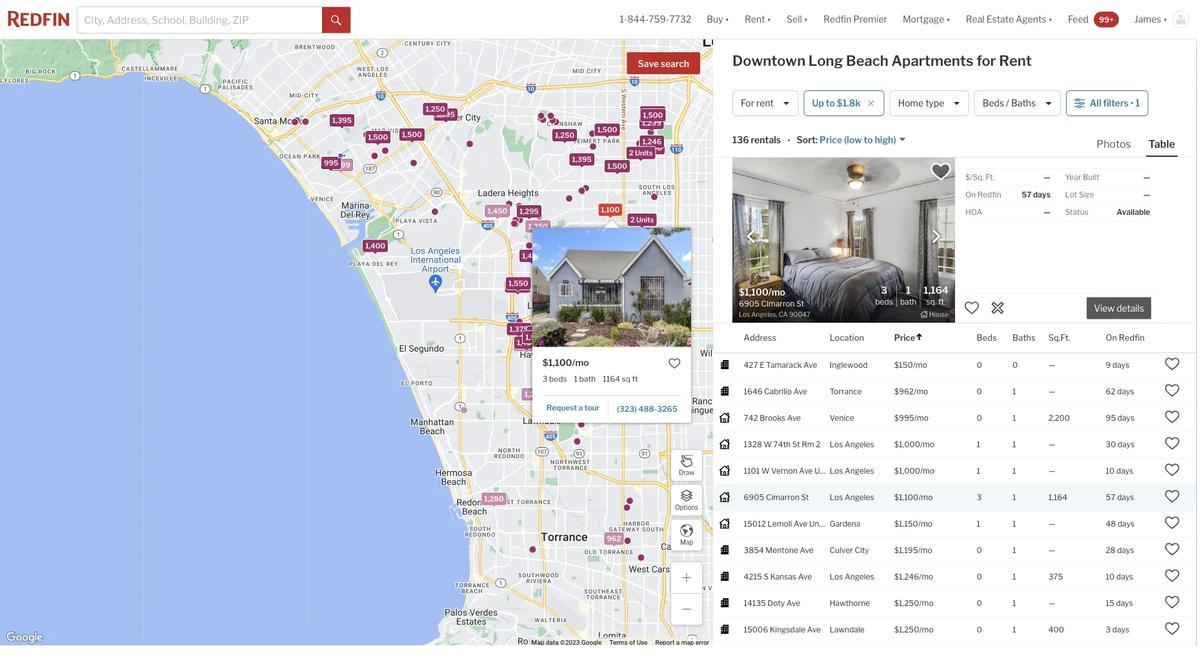 Task type: locate. For each thing, give the bounding box(es) containing it.
0 for lawndale
[[977, 625, 983, 635]]

1 horizontal spatial 1,400
[[538, 333, 558, 342]]

built
[[1083, 173, 1100, 182]]

ft. right sq. on the right of page
[[939, 297, 946, 306]]

lot size
[[1066, 190, 1095, 200]]

1164 sq ft
[[603, 374, 638, 384]]

1 horizontal spatial favorite button checkbox
[[930, 161, 952, 183]]

10 up 15
[[1106, 572, 1115, 582]]

1 vertical spatial ft.
[[939, 297, 946, 306]]

$1,000 /mo up the $1,150 /mo
[[895, 467, 935, 476]]

▾
[[725, 14, 730, 25], [767, 14, 772, 25], [804, 14, 809, 25], [947, 14, 951, 25], [1049, 14, 1053, 25], [1164, 14, 1168, 25]]

rent right for
[[1000, 52, 1032, 69]]

3 inside dialog
[[543, 374, 548, 384]]

3 for 3 days
[[1106, 625, 1111, 635]]

1,525 down 1,485
[[535, 366, 554, 375]]

0 horizontal spatial 1,400
[[366, 242, 386, 250]]

units
[[635, 149, 653, 157], [637, 216, 654, 224], [577, 391, 595, 399]]

previous button image
[[745, 230, 758, 243]]

1 horizontal spatial on redfin
[[1106, 333, 1145, 343]]

w
[[764, 440, 772, 449], [762, 467, 770, 476]]

/mo for 1328 w 74th st rm 2
[[921, 440, 935, 449]]

0 horizontal spatial $1,100
[[543, 357, 572, 368]]

1 horizontal spatial $1,100
[[895, 493, 919, 502]]

days down '28 days'
[[1117, 572, 1134, 582]]

0 vertical spatial •
[[1131, 98, 1134, 109]]

ave right the "brooks" on the bottom of page
[[788, 414, 801, 423]]

2 ▾ from the left
[[767, 14, 772, 25]]

ft. right $/sq. on the right
[[986, 173, 995, 182]]

details
[[1117, 303, 1145, 314]]

los
[[830, 440, 843, 449], [830, 467, 843, 476], [830, 493, 843, 502], [830, 572, 843, 582]]

beds inside button
[[983, 98, 1005, 109]]

w left 74th
[[764, 440, 772, 449]]

price for price
[[895, 333, 916, 343]]

1,500
[[643, 111, 663, 119], [598, 126, 618, 134], [402, 130, 422, 139], [368, 133, 388, 141], [608, 162, 627, 170], [508, 282, 528, 291], [526, 333, 546, 341], [579, 400, 599, 408]]

4215
[[744, 572, 762, 582]]

$1,000 for 2
[[895, 440, 921, 449]]

price for price (low to high)
[[820, 135, 843, 146]]

• inside button
[[1131, 98, 1134, 109]]

1 horizontal spatial •
[[1131, 98, 1134, 109]]

2 10 from the top
[[1106, 572, 1115, 582]]

48
[[1106, 520, 1117, 529]]

2 units up a at the bottom
[[571, 391, 595, 399]]

▾ for james ▾
[[1164, 14, 1168, 25]]

1 $1,250 /mo from the top
[[895, 599, 934, 608]]

57 left lot
[[1022, 190, 1032, 200]]

$1,100 /mo inside dialog
[[543, 357, 589, 368]]

0 vertical spatial 57 days
[[1022, 190, 1051, 200]]

1 favorite this home image from the top
[[1165, 356, 1181, 372]]

sq.ft. button
[[1049, 323, 1071, 352]]

redfin inside redfin premier button
[[824, 14, 852, 25]]

10 days for 375
[[1106, 572, 1134, 582]]

1-844-759-7732
[[620, 14, 692, 25]]

$1,100 /mo up beds
[[543, 357, 589, 368]]

on redfin down "$/sq. ft."
[[966, 190, 1002, 200]]

lot
[[1066, 190, 1078, 200]]

favorite button checkbox
[[930, 161, 952, 183], [668, 357, 681, 370]]

view details button
[[1087, 297, 1152, 319]]

742
[[744, 414, 758, 423]]

1 vertical spatial units
[[637, 216, 654, 224]]

▾ left 'sell'
[[767, 14, 772, 25]]

beds left /
[[983, 98, 1005, 109]]

1 vertical spatial on redfin
[[1106, 333, 1145, 343]]

3 favorite this home image from the top
[[1165, 409, 1181, 425]]

days right 95
[[1118, 414, 1135, 423]]

2 vertical spatial 1,400
[[538, 333, 558, 342]]

1 los angeles from the top
[[830, 440, 875, 449]]

apartments
[[892, 52, 974, 69]]

los up 11
[[830, 440, 843, 449]]

$1,100 up beds
[[543, 357, 572, 368]]

ave right kingsdale
[[808, 625, 821, 635]]

2 up 1,300
[[631, 216, 635, 224]]

days down 30 days
[[1117, 467, 1134, 476]]

8 favorite this home image from the top
[[1165, 621, 1181, 637]]

—
[[1044, 173, 1051, 182], [1144, 173, 1151, 182], [1144, 190, 1151, 200], [1044, 208, 1051, 217], [1049, 361, 1056, 370], [1049, 387, 1056, 397], [1049, 440, 1056, 449], [1049, 467, 1056, 476], [1049, 520, 1056, 529], [1049, 546, 1056, 555], [1049, 599, 1056, 608]]

10 days for —
[[1106, 467, 1134, 476]]

baths inside button
[[1012, 98, 1036, 109]]

ave right cabrillo
[[794, 387, 808, 397]]

• left sort
[[788, 135, 791, 146]]

favorite button checkbox up 3265
[[668, 357, 681, 370]]

1 vertical spatial beds
[[876, 297, 894, 306]]

0 vertical spatial $1,100 /mo
[[543, 357, 589, 368]]

3 los angeles from the top
[[830, 493, 875, 502]]

1 los from the top
[[830, 440, 843, 449]]

0 vertical spatial on
[[966, 190, 976, 200]]

gardena
[[830, 520, 861, 529]]

0 horizontal spatial 1,164
[[924, 284, 949, 296]]

angeles down city
[[845, 572, 875, 582]]

$/sq. ft.
[[966, 173, 995, 182]]

1 vertical spatial 57
[[1106, 493, 1116, 502]]

1101 w vernon ave unit 11
[[744, 467, 839, 476]]

1,525 up 1,300
[[631, 247, 651, 255]]

0 vertical spatial to
[[826, 98, 835, 109]]

0 vertical spatial $1,000 /mo
[[895, 440, 935, 449]]

los down culver
[[830, 572, 843, 582]]

0 vertical spatial 1,299
[[642, 119, 662, 127]]

2 los angeles from the top
[[830, 467, 875, 476]]

days for 1101 w vernon ave unit 11
[[1117, 467, 1134, 476]]

0 vertical spatial 2 units
[[629, 149, 653, 157]]

0 vertical spatial rent
[[745, 14, 765, 25]]

days for 6905 cimarron st
[[1118, 493, 1135, 502]]

angeles up gardena at the right bottom of page
[[845, 493, 875, 502]]

0 horizontal spatial photo of 6905 cimarron st, los angeles, ca 90047 image
[[533, 228, 691, 347]]

mortgage
[[903, 14, 945, 25]]

0 horizontal spatial $1,100 /mo
[[543, 357, 589, 368]]

los down 11
[[830, 493, 843, 502]]

year
[[1066, 173, 1082, 182]]

ft.
[[986, 173, 995, 182], [939, 297, 946, 306]]

1 vertical spatial $1,000
[[895, 467, 921, 476]]

1 vertical spatial unit
[[810, 520, 824, 529]]

ave right kansas
[[799, 572, 812, 582]]

$1,100 /mo up the $1,150 /mo
[[895, 493, 933, 502]]

1 $1,000 /mo from the top
[[895, 440, 935, 449]]

1 vertical spatial $1,250 /mo
[[895, 625, 934, 635]]

0 vertical spatial favorite button checkbox
[[930, 161, 952, 183]]

2 los from the top
[[830, 467, 843, 476]]

6 favorite this home image from the top
[[1165, 568, 1181, 584]]

1 horizontal spatial 1,164
[[1049, 493, 1068, 502]]

units up 1,300
[[637, 216, 654, 224]]

days down 15 days
[[1113, 625, 1130, 635]]

$150
[[895, 361, 913, 370]]

angeles for 6905 cimarron st
[[845, 493, 875, 502]]

redfin inside the on redfin button
[[1119, 333, 1145, 343]]

$1,000 /mo for 1101 w vernon ave unit 11
[[895, 467, 935, 476]]

favorite this home image for 62 days
[[1165, 383, 1181, 398]]

1 angeles from the top
[[845, 440, 875, 449]]

angeles for 1328 w 74th st rm 2
[[845, 440, 875, 449]]

2 $1,250 /mo from the top
[[895, 625, 934, 635]]

1 horizontal spatial 57
[[1106, 493, 1116, 502]]

0 for torrance
[[977, 387, 983, 397]]

4 angeles from the top
[[845, 572, 875, 582]]

units down 1,246
[[635, 149, 653, 157]]

10 days down 30 days
[[1106, 467, 1134, 476]]

/mo for 427 e tamarack ave
[[913, 361, 928, 370]]

/mo for 3854 mentone ave
[[918, 546, 933, 555]]

$1,000 up $1,150
[[895, 467, 921, 476]]

beds left bath
[[876, 297, 894, 306]]

2 horizontal spatial 1,400
[[643, 108, 663, 117]]

days for 427 e tamarack ave
[[1113, 361, 1130, 370]]

4 ▾ from the left
[[947, 14, 951, 25]]

10 down '30'
[[1106, 467, 1115, 476]]

unit left 14
[[810, 520, 824, 529]]

w right 1101
[[762, 467, 770, 476]]

baths left sq.ft.
[[1013, 333, 1036, 343]]

2 favorite this home image from the top
[[1165, 383, 1181, 398]]

1 horizontal spatial to
[[864, 135, 873, 146]]

baths right /
[[1012, 98, 1036, 109]]

15012 lemoli ave unit 14 gardena
[[744, 520, 861, 529]]

days right 62
[[1118, 387, 1135, 397]]

15006
[[744, 625, 769, 635]]

3 ▾ from the left
[[804, 14, 809, 25]]

10 days up 15 days
[[1106, 572, 1134, 582]]

2 $1,250 from the top
[[895, 625, 920, 635]]

los angeles for 6905 cimarron st
[[830, 493, 875, 502]]

/mo for 15006 kingsdale ave
[[920, 625, 934, 635]]

$1,000 /mo down the $995 /mo
[[895, 440, 935, 449]]

ave right the lemoli
[[794, 520, 808, 529]]

$1,000 /mo for 1328 w 74th st rm 2
[[895, 440, 935, 449]]

dialog inside 'map' "region"
[[533, 220, 691, 423]]

2 horizontal spatial redfin
[[1119, 333, 1145, 343]]

1 vertical spatial on
[[1106, 333, 1118, 343]]

on up 9
[[1106, 333, 1118, 343]]

1101
[[744, 467, 760, 476]]

0 horizontal spatial on redfin
[[966, 190, 1002, 200]]

1 vertical spatial w
[[762, 467, 770, 476]]

redfin down "$/sq. ft."
[[978, 190, 1002, 200]]

los right vernon
[[830, 467, 843, 476]]

los for 1101 w vernon ave unit 11
[[830, 467, 843, 476]]

favorite this home image for 10 days
[[1165, 462, 1181, 478]]

4 los angeles from the top
[[830, 572, 875, 582]]

$1,000
[[895, 440, 921, 449], [895, 467, 921, 476]]

2 angeles from the top
[[845, 467, 875, 476]]

1,250
[[426, 105, 445, 113], [555, 131, 575, 139], [557, 374, 576, 383], [525, 390, 544, 399]]

0 vertical spatial $1,250
[[895, 599, 920, 608]]

favorite this home image
[[965, 300, 980, 316], [1165, 462, 1181, 478], [1165, 515, 1181, 531], [1165, 542, 1181, 557]]

ave right tamarack
[[804, 361, 818, 370]]

▾ right james
[[1164, 14, 1168, 25]]

$1,250 /mo for lawndale
[[895, 625, 934, 635]]

heading
[[739, 286, 844, 320]]

1 $1,250 from the top
[[895, 599, 920, 608]]

ave right the doty
[[787, 599, 801, 608]]

4 los from the top
[[830, 572, 843, 582]]

sq.
[[927, 297, 937, 306]]

up
[[812, 98, 824, 109]]

$1,100 up $1,150
[[895, 493, 919, 502]]

los for 4215 s kansas ave
[[830, 572, 843, 582]]

1 vertical spatial 57 days
[[1106, 493, 1135, 502]]

4 favorite this home image from the top
[[1165, 436, 1181, 451]]

redfin down details
[[1119, 333, 1145, 343]]

/mo for 1101 w vernon ave unit 11
[[921, 467, 935, 476]]

angeles down venice
[[845, 440, 875, 449]]

rent
[[757, 98, 774, 109]]

3 inside 3 beds
[[881, 284, 888, 296]]

3 angeles from the top
[[845, 493, 875, 502]]

1,375
[[510, 325, 529, 334]]

to right "up"
[[826, 98, 835, 109]]

0 vertical spatial price
[[820, 135, 843, 146]]

1 $1,000 from the top
[[895, 440, 921, 449]]

ave right mentone
[[800, 546, 814, 555]]

st left rm
[[793, 440, 800, 449]]

3 los from the top
[[830, 493, 843, 502]]

57 days up 48 days
[[1106, 493, 1135, 502]]

0
[[977, 361, 983, 370], [1013, 361, 1018, 370], [977, 387, 983, 397], [977, 414, 983, 423], [977, 546, 983, 555], [977, 572, 983, 582], [977, 599, 983, 608], [977, 625, 983, 635]]

view details link
[[1087, 296, 1152, 319]]

5 favorite this home image from the top
[[1165, 489, 1181, 504]]

w for 1101
[[762, 467, 770, 476]]

/mo inside dialog
[[572, 357, 589, 368]]

photo of 6905 cimarron st, los angeles, ca 90047 image
[[733, 158, 956, 323], [533, 228, 691, 347]]

57
[[1022, 190, 1032, 200], [1106, 493, 1116, 502]]

price up $150
[[895, 333, 916, 343]]

0 vertical spatial on redfin
[[966, 190, 1002, 200]]

st right cimarron
[[802, 493, 809, 502]]

$1,000 down '$995'
[[895, 440, 921, 449]]

1 10 days from the top
[[1106, 467, 1134, 476]]

los angeles for 4215 s kansas ave
[[830, 572, 875, 582]]

map
[[680, 539, 693, 546]]

9
[[1106, 361, 1111, 370]]

los for 1328 w 74th st rm 2
[[830, 440, 843, 449]]

cimarron
[[766, 493, 800, 502]]

/mo for 1646 cabrillo ave
[[914, 387, 929, 397]]

0 horizontal spatial st
[[793, 440, 800, 449]]

days right '30'
[[1118, 440, 1135, 449]]

▾ for sell ▾
[[804, 14, 809, 25]]

▾ for buy ▾
[[725, 14, 730, 25]]

on redfin up 9 days
[[1106, 333, 1145, 343]]

1 vertical spatial 1,395
[[572, 155, 592, 164]]

2 vertical spatial beds
[[977, 333, 997, 343]]

10 days
[[1106, 467, 1134, 476], [1106, 572, 1134, 582]]

days for 15006 kingsdale ave
[[1113, 625, 1130, 635]]

0 horizontal spatial 57
[[1022, 190, 1032, 200]]

beds for beds / baths
[[983, 98, 1005, 109]]

2 vertical spatial 2 units
[[571, 391, 595, 399]]

0 horizontal spatial •
[[788, 135, 791, 146]]

1 horizontal spatial on
[[1106, 333, 1118, 343]]

844-
[[628, 14, 649, 25]]

▾ for mortgage ▾
[[947, 14, 951, 25]]

1 horizontal spatial price
[[895, 333, 916, 343]]

0 for hawthorne
[[977, 599, 983, 608]]

2 10 days from the top
[[1106, 572, 1134, 582]]

los angeles
[[830, 440, 875, 449], [830, 467, 875, 476], [830, 493, 875, 502], [830, 572, 875, 582]]

agents
[[1016, 14, 1047, 25]]

1 horizontal spatial 57 days
[[1106, 493, 1135, 502]]

favorite button image
[[668, 357, 681, 370]]

1 vertical spatial to
[[864, 135, 873, 146]]

1 vertical spatial •
[[788, 135, 791, 146]]

beds down "x-out this home" icon
[[977, 333, 997, 343]]

address button
[[744, 323, 777, 352]]

7 favorite this home image from the top
[[1165, 595, 1181, 610]]

0 horizontal spatial price
[[820, 135, 843, 146]]

dialog containing $1,100
[[533, 220, 691, 423]]

427 e tamarack ave
[[744, 361, 818, 370]]

• for 136 rentals •
[[788, 135, 791, 146]]

1,445
[[579, 365, 598, 374]]

/mo for 14135 doty ave
[[920, 599, 934, 608]]

1 vertical spatial $1,250
[[895, 625, 920, 635]]

1 horizontal spatial photo of 6905 cimarron st, los angeles, ca 90047 image
[[733, 158, 956, 323]]

rent right "buy ▾"
[[745, 14, 765, 25]]

to
[[826, 98, 835, 109], [864, 135, 873, 146]]

0 horizontal spatial rent
[[745, 14, 765, 25]]

1,164 sq. ft.
[[924, 284, 949, 306]]

dialog
[[533, 220, 691, 423]]

0 horizontal spatial 57 days
[[1022, 190, 1051, 200]]

price inside button
[[820, 135, 843, 146]]

1 vertical spatial 10 days
[[1106, 572, 1134, 582]]

15
[[1106, 599, 1115, 608]]

0 vertical spatial 1,525
[[631, 247, 651, 255]]

▾ right mortgage
[[947, 14, 951, 25]]

real
[[966, 14, 985, 25]]

4215 s kansas ave
[[744, 572, 812, 582]]

0 vertical spatial $1,100
[[543, 357, 572, 368]]

1 ▾ from the left
[[725, 14, 730, 25]]

▾ right buy
[[725, 14, 730, 25]]

30
[[1106, 440, 1117, 449]]

redfin
[[824, 14, 852, 25], [978, 190, 1002, 200], [1119, 333, 1145, 343]]

vernon
[[772, 467, 798, 476]]

to right (low
[[864, 135, 873, 146]]

0 vertical spatial $1,250 /mo
[[895, 599, 934, 608]]

3
[[881, 284, 888, 296], [543, 374, 548, 384], [977, 493, 982, 502], [1106, 625, 1111, 635]]

• inside 136 rentals •
[[788, 135, 791, 146]]

0 vertical spatial ft.
[[986, 173, 995, 182]]

• right filters
[[1131, 98, 1134, 109]]

favorite this home image
[[1165, 356, 1181, 372], [1165, 383, 1181, 398], [1165, 409, 1181, 425], [1165, 436, 1181, 451], [1165, 489, 1181, 504], [1165, 568, 1181, 584], [1165, 595, 1181, 610], [1165, 621, 1181, 637]]

57 up 48
[[1106, 493, 1116, 502]]

to inside button
[[864, 135, 873, 146]]

$1,250 for hawthorne
[[895, 599, 920, 608]]

angeles for 1101 w vernon ave unit 11
[[845, 467, 875, 476]]

days up 48 days
[[1118, 493, 1135, 502]]

downtown long beach apartments for rent
[[733, 52, 1032, 69]]

0 horizontal spatial to
[[826, 98, 835, 109]]

0 horizontal spatial ft.
[[939, 297, 946, 306]]

days right 9
[[1113, 361, 1130, 370]]

city
[[855, 546, 870, 555]]

days right 28
[[1118, 546, 1135, 555]]

2 vertical spatial units
[[577, 391, 595, 399]]

1 horizontal spatial redfin
[[978, 190, 1002, 200]]

redfin left premier
[[824, 14, 852, 25]]

on up hoa at the top
[[966, 190, 976, 200]]

redfin premier button
[[816, 0, 895, 39]]

price inside button
[[895, 333, 916, 343]]

0 horizontal spatial 1,299
[[331, 161, 351, 169]]

2 units up 1,300
[[631, 216, 654, 224]]

days for 1646 cabrillo ave
[[1118, 387, 1135, 397]]

1 vertical spatial $1,100 /mo
[[895, 493, 933, 502]]

$1,100 inside dialog
[[543, 357, 572, 368]]

1 vertical spatial 1,164
[[1049, 493, 1068, 502]]

0 horizontal spatial favorite button checkbox
[[668, 357, 681, 370]]

angeles right 11
[[845, 467, 875, 476]]

0 vertical spatial 10 days
[[1106, 467, 1134, 476]]

(323) 488-3265
[[617, 404, 678, 414]]

on redfin button
[[1106, 323, 1145, 352]]

1 inside dialog
[[574, 374, 578, 384]]

•
[[1131, 98, 1134, 109], [788, 135, 791, 146]]

1 vertical spatial price
[[895, 333, 916, 343]]

torrance
[[830, 387, 862, 397]]

2 $1,000 from the top
[[895, 467, 921, 476]]

days for 14135 doty ave
[[1117, 599, 1134, 608]]

1 horizontal spatial $1,100 /mo
[[895, 493, 933, 502]]

/mo for 4215 s kansas ave
[[919, 572, 934, 582]]

1 vertical spatial 1,525
[[535, 366, 554, 375]]

3 days
[[1106, 625, 1130, 635]]

days right 15
[[1117, 599, 1134, 608]]

options button
[[671, 484, 703, 517]]

photo of 6905 cimarron st, los angeles, ca 90047 image inside 'map' "region"
[[533, 228, 691, 347]]

on
[[966, 190, 976, 200], [1106, 333, 1118, 343]]

2 vertical spatial redfin
[[1119, 333, 1145, 343]]

google image
[[3, 630, 46, 646]]

for
[[741, 98, 755, 109]]

1,450
[[488, 207, 508, 215], [522, 252, 542, 260], [548, 272, 568, 280], [530, 329, 550, 337], [517, 339, 537, 347], [577, 374, 597, 383]]

1,280
[[484, 495, 504, 503]]

view details
[[1094, 303, 1145, 314]]

redfin premier
[[824, 14, 888, 25]]

▾ right 'sell'
[[804, 14, 809, 25]]

1 inside all filters • 1 button
[[1136, 98, 1141, 109]]

unit left 11
[[815, 467, 830, 476]]

1 vertical spatial rent
[[1000, 52, 1032, 69]]

0 vertical spatial $1,000
[[895, 440, 921, 449]]

units up a at the bottom
[[577, 391, 595, 399]]

1 horizontal spatial st
[[802, 493, 809, 502]]

price button
[[895, 323, 924, 352]]

2 units
[[629, 149, 653, 157], [631, 216, 654, 224], [571, 391, 595, 399]]

1 vertical spatial $1,000 /mo
[[895, 467, 935, 476]]

0 vertical spatial 1,400
[[643, 108, 663, 117]]

ave for cabrillo
[[794, 387, 808, 397]]

price right the :
[[820, 135, 843, 146]]

11
[[831, 467, 839, 476]]

table
[[1149, 138, 1176, 150]]

1 horizontal spatial ft.
[[986, 173, 995, 182]]

lemoli
[[768, 520, 793, 529]]

5 ▾ from the left
[[1049, 14, 1053, 25]]

james ▾
[[1135, 14, 1168, 25]]

favorite button checkbox left $/sq. on the right
[[930, 161, 952, 183]]

10
[[1106, 467, 1115, 476], [1106, 572, 1115, 582]]

0 vertical spatial 1,164
[[924, 284, 949, 296]]

▾ right agents
[[1049, 14, 1053, 25]]

1 vertical spatial baths
[[1013, 333, 1036, 343]]

0 for venice
[[977, 414, 983, 423]]

real estate agents ▾
[[966, 14, 1053, 25]]

0 for inglewood
[[977, 361, 983, 370]]

buy
[[707, 14, 724, 25]]

x-out this home image
[[990, 300, 1006, 316]]

2 units down 1,246
[[629, 149, 653, 157]]

1 vertical spatial 10
[[1106, 572, 1115, 582]]

feed
[[1069, 14, 1089, 25]]

0 vertical spatial 10
[[1106, 467, 1115, 476]]

0 vertical spatial 57
[[1022, 190, 1032, 200]]

2 $1,000 /mo from the top
[[895, 467, 935, 476]]

price
[[820, 135, 843, 146], [895, 333, 916, 343]]

0 horizontal spatial 1,395
[[332, 116, 352, 125]]

rent inside dropdown button
[[745, 14, 765, 25]]

ft. inside 1,164 sq. ft.
[[939, 297, 946, 306]]

6 ▾ from the left
[[1164, 14, 1168, 25]]

57 days left lot
[[1022, 190, 1051, 200]]

real estate agents ▾ button
[[959, 0, 1061, 39]]

1 10 from the top
[[1106, 467, 1115, 476]]



Task type: describe. For each thing, give the bounding box(es) containing it.
962
[[607, 534, 621, 543]]

beach
[[846, 52, 889, 69]]

3 for 3
[[977, 493, 982, 502]]

available
[[1117, 208, 1151, 217]]

all filters • 1
[[1090, 98, 1141, 109]]

los for 6905 cimarron st
[[830, 493, 843, 502]]

ave right vernon
[[799, 467, 813, 476]]

to inside button
[[826, 98, 835, 109]]

kansas
[[771, 572, 797, 582]]

favorite this home image for 9 days
[[1165, 356, 1181, 372]]

:
[[816, 135, 818, 146]]

los angeles for 1328 w 74th st rm 2
[[830, 440, 875, 449]]

$1.8k
[[837, 98, 861, 109]]

0 for los angeles
[[977, 572, 983, 582]]

location button
[[830, 323, 865, 352]]

sort
[[797, 135, 816, 146]]

days for 742 brooks ave
[[1118, 414, 1135, 423]]

favorite this home image for 48 days
[[1165, 515, 1181, 531]]

$1,150 /mo
[[895, 520, 933, 529]]

on inside button
[[1106, 333, 1118, 343]]

ave for mentone
[[800, 546, 814, 555]]

City, Address, School, Building, ZIP search field
[[77, 7, 322, 33]]

0 horizontal spatial 1,525
[[535, 366, 554, 375]]

$1,246 /mo
[[895, 572, 934, 582]]

1 horizontal spatial 1,525
[[631, 247, 651, 255]]

favorite this home image for 95 days
[[1165, 409, 1181, 425]]

15006 kingsdale ave
[[744, 625, 821, 635]]

$962
[[895, 387, 914, 397]]

150
[[545, 245, 558, 253]]

remove up to $1.8k image
[[868, 99, 875, 107]]

3854 mentone ave
[[744, 546, 814, 555]]

(323) 488-3265 link
[[609, 399, 681, 417]]

$962 /mo
[[895, 387, 929, 397]]

1,499
[[646, 298, 666, 306]]

map region
[[0, 0, 805, 646]]

price (low to high) button
[[818, 134, 907, 146]]

favorite this home image for 3 days
[[1165, 621, 1181, 637]]

mortgage ▾ button
[[895, 0, 959, 39]]

save search button
[[627, 52, 701, 74]]

3 for 3 beds
[[543, 374, 548, 384]]

$1,000 for 11
[[895, 467, 921, 476]]

kingsdale
[[770, 625, 806, 635]]

beds for beds button
[[977, 333, 997, 343]]

rent ▾ button
[[745, 0, 772, 39]]

1-
[[620, 14, 628, 25]]

mortgage ▾
[[903, 14, 951, 25]]

map button
[[671, 519, 703, 551]]

$1,250 /mo for hawthorne
[[895, 599, 934, 608]]

1,300
[[623, 257, 643, 265]]

$1,150
[[895, 520, 919, 529]]

1 vertical spatial 1,400
[[366, 242, 386, 250]]

culver city
[[830, 546, 870, 555]]

0 vertical spatial units
[[635, 149, 653, 157]]

draw
[[679, 469, 695, 477]]

2 right rm
[[816, 440, 821, 449]]

filters
[[1104, 98, 1129, 109]]

status
[[1066, 208, 1089, 217]]

price (low to high)
[[820, 135, 897, 146]]

0 vertical spatial 1,395
[[332, 116, 352, 125]]

favorite this home image for 15 days
[[1165, 595, 1181, 610]]

days for 1328 w 74th st rm 2
[[1118, 440, 1135, 449]]

0 vertical spatial unit
[[815, 467, 830, 476]]

0 horizontal spatial on
[[966, 190, 976, 200]]

location
[[830, 333, 865, 343]]

favorite this home image for 28 days
[[1165, 542, 1181, 557]]

/mo for 742 brooks ave
[[915, 414, 929, 423]]

3 for 3 beds
[[881, 284, 888, 296]]

favorite button image
[[930, 161, 952, 183]]

1,550
[[509, 279, 528, 288]]

buy ▾
[[707, 14, 730, 25]]

95 days
[[1106, 414, 1135, 423]]

2 up "request a tour"
[[571, 391, 576, 399]]

next button image
[[930, 230, 943, 243]]

favorite this home image for 10 days
[[1165, 568, 1181, 584]]

rentals
[[751, 135, 781, 146]]

$1,250 for lawndale
[[895, 625, 920, 635]]

photos button
[[1094, 137, 1147, 156]]

• for all filters • 1
[[1131, 98, 1134, 109]]

premier
[[854, 14, 888, 25]]

3854
[[744, 546, 764, 555]]

375
[[1049, 572, 1064, 582]]

1 inside 1 bath
[[906, 284, 911, 296]]

estate
[[987, 14, 1014, 25]]

type
[[926, 98, 945, 109]]

favorite button checkbox inside dialog
[[668, 357, 681, 370]]

real estate agents ▾ link
[[966, 0, 1053, 39]]

1,485
[[517, 341, 536, 349]]

1,164 for 1,164 sq. ft.
[[924, 284, 949, 296]]

$1,195 /mo
[[895, 546, 933, 555]]

3 beds
[[543, 374, 567, 384]]

request a tour button
[[543, 398, 609, 418]]

bath
[[901, 297, 917, 306]]

1 vertical spatial redfin
[[978, 190, 1002, 200]]

rm
[[802, 440, 815, 449]]

w for 1328
[[764, 440, 772, 449]]

1646
[[744, 387, 763, 397]]

days for 4215 s kansas ave
[[1117, 572, 1134, 582]]

favorite this home image for 57 days
[[1165, 489, 1181, 504]]

1164
[[603, 374, 620, 384]]

a
[[579, 403, 583, 412]]

ft
[[632, 374, 638, 384]]

venice
[[830, 414, 855, 423]]

all filters • 1 button
[[1066, 90, 1149, 116]]

(323)
[[617, 404, 637, 414]]

days right 48
[[1118, 520, 1135, 529]]

sq.ft.
[[1049, 333, 1071, 343]]

baths button
[[1013, 323, 1036, 352]]

400
[[1049, 625, 1065, 635]]

15012
[[744, 520, 766, 529]]

1,164 for 1,164
[[1049, 493, 1068, 502]]

brooks
[[760, 414, 786, 423]]

3265
[[657, 404, 678, 414]]

for rent
[[741, 98, 774, 109]]

6905 cimarron st
[[744, 493, 809, 502]]

14135
[[744, 599, 766, 608]]

62 days
[[1106, 387, 1135, 397]]

submit search image
[[331, 15, 342, 26]]

1,350
[[529, 222, 548, 231]]

days for 3854 mentone ave
[[1118, 546, 1135, 555]]

10 for —
[[1106, 467, 1115, 476]]

los angeles for 1101 w vernon ave unit 11
[[830, 467, 875, 476]]

1 vertical spatial st
[[802, 493, 809, 502]]

427
[[744, 361, 758, 370]]

sort :
[[797, 135, 818, 146]]

home type
[[899, 98, 945, 109]]

1 vertical spatial 2 units
[[631, 216, 654, 224]]

$150 /mo
[[895, 361, 928, 370]]

options
[[675, 504, 699, 512]]

ave for kingsdale
[[808, 625, 821, 635]]

1 horizontal spatial 1,395
[[572, 155, 592, 164]]

ave for brooks
[[788, 414, 801, 423]]

10 for 375
[[1106, 572, 1115, 582]]

2 left 1,000
[[629, 149, 634, 157]]

ave for lemoli
[[794, 520, 808, 529]]

1-844-759-7732 link
[[620, 14, 692, 25]]

1 horizontal spatial 1,299
[[642, 119, 662, 127]]

0 for culver city
[[977, 546, 983, 555]]

ave for doty
[[787, 599, 801, 608]]

1,000
[[642, 144, 663, 152]]

▾ for rent ▾
[[767, 14, 772, 25]]

1 bath
[[901, 284, 917, 306]]

14
[[826, 520, 835, 529]]

downtown
[[733, 52, 806, 69]]

days left lot
[[1034, 190, 1051, 200]]

favorite this home image for 30 days
[[1165, 436, 1181, 451]]

/mo for 6905 cimarron st
[[919, 493, 933, 502]]

mentone
[[766, 546, 799, 555]]

0 vertical spatial st
[[793, 440, 800, 449]]

48 days
[[1106, 520, 1135, 529]]

1 vertical spatial 1,299
[[331, 161, 351, 169]]

angeles for 4215 s kansas ave
[[845, 572, 875, 582]]

1 horizontal spatial rent
[[1000, 52, 1032, 69]]

15 days
[[1106, 599, 1134, 608]]

hoa
[[966, 208, 983, 217]]

1646 cabrillo ave
[[744, 387, 808, 397]]



Task type: vqa. For each thing, say whether or not it's contained in the screenshot.


